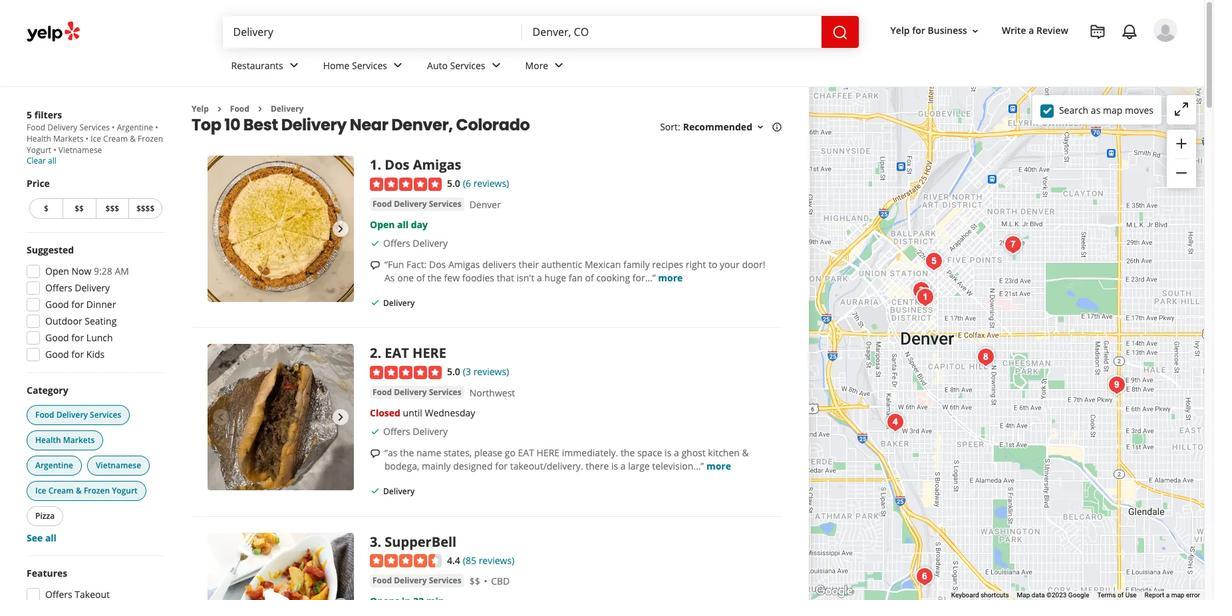 Task type: locate. For each thing, give the bounding box(es) containing it.
for inside button
[[912, 24, 925, 37]]

0 horizontal spatial ice
[[35, 485, 46, 496]]

2 vertical spatial group
[[24, 384, 165, 545]]

1 vertical spatial 16 chevron down v2 image
[[755, 122, 766, 133]]

1 16 speech v2 image from the top
[[370, 260, 381, 271]]

1 horizontal spatial ice
[[91, 133, 101, 144]]

food delivery services link up the day
[[370, 198, 464, 211]]

0 vertical spatial .
[[378, 156, 381, 174]]

9:28
[[94, 265, 112, 277]]

None field
[[233, 25, 511, 39], [533, 25, 811, 39]]

dos amigas image
[[208, 156, 354, 302], [912, 284, 939, 310]]

features group
[[23, 567, 165, 600]]

for down go
[[495, 460, 508, 472]]

16 speech v2 image left "fun at top left
[[370, 260, 381, 271]]

delivery
[[271, 103, 304, 114], [281, 114, 347, 136], [47, 122, 77, 133], [394, 198, 427, 210], [413, 237, 448, 250], [75, 281, 110, 294], [383, 297, 415, 309], [394, 387, 427, 398], [56, 409, 88, 420], [413, 425, 448, 438], [383, 486, 415, 497], [394, 575, 427, 586]]

price group
[[27, 177, 165, 222]]

food right 16 chevron right v2 image in the top of the page
[[230, 103, 249, 114]]

frozen
[[138, 133, 163, 144], [84, 485, 110, 496]]

1 vertical spatial yelp
[[192, 103, 209, 114]]

food delivery services for 2 . eat here
[[373, 387, 461, 398]]

1 horizontal spatial $$
[[469, 575, 480, 588]]

please
[[474, 447, 502, 459]]

health inside button
[[35, 434, 61, 446]]

5.0 left (3
[[447, 366, 460, 378]]

1 horizontal spatial frozen
[[138, 133, 163, 144]]

services up • vietnamese
[[80, 122, 110, 133]]

good for kids
[[45, 348, 105, 361]]

(3 reviews)
[[463, 366, 509, 378]]

offers down open all day
[[383, 237, 410, 250]]

16 checkmark v2 image for 2
[[370, 486, 381, 496]]

16 chevron down v2 image right 'business'
[[970, 26, 981, 36]]

5.0 for eat here
[[447, 366, 460, 378]]

open now 9:28 am
[[45, 265, 129, 277]]

0 vertical spatial next image
[[333, 221, 349, 237]]

previous image
[[213, 598, 229, 600]]

0 vertical spatial yogurt
[[27, 144, 51, 156]]

carne - argentina street food image
[[882, 409, 909, 435]]

24 chevron down v2 image right more
[[551, 57, 567, 73]]

1 vertical spatial dos
[[429, 258, 446, 271]]

1 horizontal spatial yelp
[[891, 24, 910, 37]]

0 vertical spatial vietnamese
[[58, 144, 102, 156]]

home services
[[323, 59, 387, 72]]

offers up good for dinner
[[45, 281, 72, 294]]

all for see
[[45, 532, 56, 544]]

services right auto
[[450, 59, 485, 72]]

16 checkmark v2 image down open all day
[[370, 238, 381, 249]]

more link down the kitchen
[[707, 460, 731, 472]]

0 vertical spatial 5 star rating image
[[370, 178, 442, 191]]

1 5 star rating image from the top
[[370, 178, 442, 191]]

0 horizontal spatial yelp
[[192, 103, 209, 114]]

authentic
[[541, 258, 582, 271]]

none field up home services link
[[233, 25, 511, 39]]

2 . from the top
[[378, 344, 381, 362]]

offers delivery down the day
[[383, 237, 448, 250]]

16 checkmark v2 image
[[370, 238, 381, 249], [370, 297, 381, 308], [370, 486, 381, 496]]

for down good for lunch
[[71, 348, 84, 361]]

0 vertical spatial all
[[48, 155, 56, 166]]

24 chevron down v2 image inside restaurants link
[[286, 57, 302, 73]]

24 chevron down v2 image right auto services
[[488, 57, 504, 73]]

yelp
[[891, 24, 910, 37], [192, 103, 209, 114]]

offers delivery up good for dinner
[[45, 281, 110, 294]]

16 checkmark v2 image up 2
[[370, 297, 381, 308]]

amigas inside "fun fact: dos amigas delivers their authentic mexican family recipes right to your door! as one of the few foodies that isn't a huge fan of cooking for…"
[[448, 258, 480, 271]]

business categories element
[[221, 48, 1178, 86]]

2 food delivery services link from the top
[[370, 386, 464, 399]]

a right isn't
[[537, 272, 542, 284]]

1 vertical spatial amigas
[[448, 258, 480, 271]]

24 chevron down v2 image
[[286, 57, 302, 73], [488, 57, 504, 73], [551, 57, 567, 73]]

1 vertical spatial more
[[707, 460, 731, 472]]

slideshow element for 1
[[208, 156, 354, 302]]

wednesday
[[425, 407, 475, 419]]

delivery down 4.4 star rating 'image'
[[394, 575, 427, 586]]

0 vertical spatial eat
[[385, 344, 409, 362]]

. down near
[[378, 156, 381, 174]]

0 vertical spatial previous image
[[213, 221, 229, 237]]

yogurt inside button
[[112, 485, 138, 496]]

slideshow element
[[208, 156, 354, 302], [208, 344, 354, 491], [208, 533, 354, 600]]

all
[[48, 155, 56, 166], [397, 218, 409, 231], [45, 532, 56, 544]]

is up television…"
[[665, 447, 672, 459]]

reviews)
[[473, 177, 509, 190], [473, 366, 509, 378], [479, 554, 515, 567]]

error
[[1186, 592, 1200, 599]]

food delivery services button up health markets on the bottom left
[[27, 405, 130, 425]]

2 horizontal spatial &
[[742, 447, 749, 459]]

food delivery services button for 2 . eat here
[[370, 386, 464, 399]]

is right there
[[611, 460, 618, 472]]

1 horizontal spatial argentine
[[117, 122, 153, 133]]

eat here image
[[208, 344, 354, 491]]

2 horizontal spatial of
[[1118, 592, 1124, 599]]

0 vertical spatial is
[[665, 447, 672, 459]]

1 vertical spatial more link
[[707, 460, 731, 472]]

16 checkmark v2 image up 3
[[370, 486, 381, 496]]

few
[[444, 272, 460, 284]]

2 horizontal spatial the
[[621, 447, 635, 459]]

bodega,
[[385, 460, 419, 472]]

16 speech v2 image
[[370, 260, 381, 271], [370, 448, 381, 459]]

dos inside "fun fact: dos amigas delivers their authentic mexican family recipes right to your door! as one of the few foodies that isn't a huge fan of cooking for…"
[[429, 258, 446, 271]]

filters
[[34, 108, 62, 121]]

argentine inside food delivery services • argentine • health markets •
[[117, 122, 153, 133]]

1 horizontal spatial map
[[1171, 592, 1185, 599]]

0 horizontal spatial $$
[[75, 203, 84, 214]]

food delivery services link for here
[[370, 386, 464, 399]]

food delivery services down 4.4 star rating 'image'
[[373, 575, 461, 586]]

0 horizontal spatial 24 chevron down v2 image
[[286, 57, 302, 73]]

map
[[1017, 592, 1030, 599]]

cream right • vietnamese
[[103, 133, 128, 144]]

1 previous image from the top
[[213, 221, 229, 237]]

16 chevron down v2 image for recommended
[[755, 122, 766, 133]]

good for good for dinner
[[45, 298, 69, 311]]

yelp left 'business'
[[891, 24, 910, 37]]

for left 'business'
[[912, 24, 925, 37]]

previous image
[[213, 221, 229, 237], [213, 410, 229, 425]]

1 horizontal spatial of
[[585, 272, 594, 284]]

space
[[637, 447, 662, 459]]

good down the "outdoor"
[[45, 331, 69, 344]]

1 vertical spatial 5 star rating image
[[370, 366, 442, 379]]

all left the day
[[397, 218, 409, 231]]

lunch
[[86, 331, 113, 344]]

16 info v2 image
[[772, 122, 782, 133]]

0 vertical spatial offers
[[383, 237, 410, 250]]

immediately.
[[562, 447, 618, 459]]

write a review
[[1002, 24, 1069, 37]]

& down argentine button
[[76, 485, 82, 496]]

5 star rating image down "2 . eat here"
[[370, 366, 442, 379]]

food delivery services button up 'until'
[[370, 386, 464, 399]]

for up the outdoor seating
[[71, 298, 84, 311]]

vietnamese right clear all link
[[58, 144, 102, 156]]

1 vertical spatial ice
[[35, 485, 46, 496]]

1 vertical spatial eat
[[518, 447, 534, 459]]

1 vertical spatial 16 speech v2 image
[[370, 448, 381, 459]]

$$ button
[[62, 198, 95, 219]]

1 . from the top
[[378, 156, 381, 174]]

5 star rating image
[[370, 178, 442, 191], [370, 366, 442, 379]]

pizza button
[[27, 506, 63, 526]]

$$$$ button
[[129, 198, 162, 219]]

more link
[[515, 48, 578, 86]]

2 5.0 from the top
[[447, 366, 460, 378]]

$$
[[75, 203, 84, 214], [469, 575, 480, 588]]

see all button
[[27, 532, 56, 544]]

food delivery services link down 4.4 star rating 'image'
[[370, 574, 464, 588]]

yelp left 16 chevron right v2 image in the top of the page
[[192, 103, 209, 114]]

3 slideshow element from the top
[[208, 533, 354, 600]]

1 vertical spatial food delivery services link
[[370, 386, 464, 399]]

services inside food delivery services • argentine • health markets •
[[80, 122, 110, 133]]

1 vertical spatial argentine
[[35, 460, 73, 471]]

yogurt down "vietnamese" button
[[112, 485, 138, 496]]

recommended
[[683, 121, 752, 133]]

24 chevron down v2 image
[[390, 57, 406, 73]]

3 . from the top
[[378, 533, 381, 551]]

. left eat here link
[[378, 344, 381, 362]]

10
[[224, 114, 240, 136]]

2 vertical spatial slideshow element
[[208, 533, 354, 600]]

0 vertical spatial 16 speech v2 image
[[370, 260, 381, 271]]

5 filters
[[27, 108, 62, 121]]

0 horizontal spatial none field
[[233, 25, 511, 39]]

markets up argentine button
[[63, 434, 95, 446]]

cream
[[103, 133, 128, 144], [48, 485, 74, 496]]

more down the kitchen
[[707, 460, 731, 472]]

as
[[1091, 103, 1101, 116]]

here up takeout/delivery.
[[537, 447, 560, 459]]

see all
[[27, 532, 56, 544]]

1 next image from the top
[[333, 221, 349, 237]]

1 horizontal spatial here
[[537, 447, 560, 459]]

16 chevron down v2 image for yelp for business
[[970, 26, 981, 36]]

1 vertical spatial map
[[1171, 592, 1185, 599]]

dos right 1
[[385, 156, 409, 174]]

for for lunch
[[71, 331, 84, 344]]

amigas
[[413, 156, 461, 174], [448, 258, 480, 271]]

16 speech v2 image for 1
[[370, 260, 381, 271]]

all for open
[[397, 218, 409, 231]]

3 16 checkmark v2 image from the top
[[370, 486, 381, 496]]

more down recipes on the top right of the page
[[658, 272, 683, 284]]

none field find
[[233, 25, 511, 39]]

$$ inside button
[[75, 203, 84, 214]]

16 checkmark v2 image
[[370, 426, 381, 437]]

1 vertical spatial previous image
[[213, 410, 229, 425]]

family
[[623, 258, 650, 271]]

0 vertical spatial 16 checkmark v2 image
[[370, 238, 381, 249]]

ice cream & frozen yogurt up price group
[[27, 133, 163, 156]]

0 vertical spatial good
[[45, 298, 69, 311]]

0 horizontal spatial &
[[76, 485, 82, 496]]

0 vertical spatial food delivery services link
[[370, 198, 464, 211]]

& right • vietnamese
[[130, 133, 136, 144]]

more for 2 . eat here
[[707, 460, 731, 472]]

3 . supperbell
[[370, 533, 457, 551]]

2 5 star rating image from the top
[[370, 366, 442, 379]]

good
[[45, 298, 69, 311], [45, 331, 69, 344], [45, 348, 69, 361]]

1 vertical spatial all
[[397, 218, 409, 231]]

supperbell link
[[385, 533, 457, 551]]

&
[[130, 133, 136, 144], [742, 447, 749, 459], [76, 485, 82, 496]]

2 16 checkmark v2 image from the top
[[370, 297, 381, 308]]

food delivery services up the day
[[373, 198, 461, 210]]

5 star rating image down 1 . dos amigas
[[370, 178, 442, 191]]

1 5.0 from the top
[[447, 177, 460, 190]]

1 none field from the left
[[233, 25, 511, 39]]

1 vertical spatial vietnamese
[[96, 460, 141, 471]]

2 none field from the left
[[533, 25, 811, 39]]

0 horizontal spatial 16 chevron down v2 image
[[755, 122, 766, 133]]

day
[[411, 218, 428, 231]]

1 vertical spatial &
[[742, 447, 749, 459]]

5.0 link left (6
[[447, 176, 460, 191]]

1 horizontal spatial 24 chevron down v2 image
[[488, 57, 504, 73]]

16 chevron down v2 image inside yelp for business button
[[970, 26, 981, 36]]

0 vertical spatial &
[[130, 133, 136, 144]]

dos for .
[[385, 156, 409, 174]]

suggested
[[27, 244, 74, 256]]

0 vertical spatial 5.0 link
[[447, 176, 460, 191]]

16 chevron right v2 image
[[214, 104, 225, 114]]

1 vertical spatial cream
[[48, 485, 74, 496]]

dos for fact:
[[429, 258, 446, 271]]

food delivery services up 'until'
[[373, 387, 461, 398]]

recipes
[[652, 258, 683, 271]]

2 vertical spatial food delivery services link
[[370, 574, 464, 588]]

2 16 speech v2 image from the top
[[370, 448, 381, 459]]

markets inside food delivery services • argentine • health markets •
[[53, 133, 83, 144]]

4.4 star rating image
[[370, 554, 442, 568]]

home services link
[[313, 48, 417, 86]]

2 vertical spatial &
[[76, 485, 82, 496]]

24 chevron down v2 image for auto services
[[488, 57, 504, 73]]

5.0 link
[[447, 176, 460, 191], [447, 364, 460, 379]]

5
[[27, 108, 32, 121]]

reviews) inside 'link'
[[473, 366, 509, 378]]

. for 2
[[378, 344, 381, 362]]

0 horizontal spatial map
[[1103, 103, 1123, 116]]

outdoor seating
[[45, 315, 117, 327]]

reviews) for here
[[473, 366, 509, 378]]

top
[[192, 114, 221, 136]]

the up 'large'
[[621, 447, 635, 459]]

health up argentine button
[[35, 434, 61, 446]]

2 good from the top
[[45, 331, 69, 344]]

ice cream & frozen yogurt down "vietnamese" button
[[35, 485, 138, 496]]

24 chevron down v2 image inside auto services link
[[488, 57, 504, 73]]

& inside button
[[76, 485, 82, 496]]

report
[[1145, 592, 1165, 599]]

map
[[1103, 103, 1123, 116], [1171, 592, 1185, 599]]

24 chevron down v2 image inside more link
[[551, 57, 567, 73]]

here inside "as the name states, please go eat here immediately.   the space is a ghost kitchen & bodega, mainly designed for takeout/delivery. there is a large television…"
[[537, 447, 560, 459]]

colorado
[[456, 114, 530, 136]]

(3 reviews) link
[[463, 364, 509, 379]]

16 chevron down v2 image left 16 info v2 icon
[[755, 122, 766, 133]]

1 horizontal spatial the
[[428, 272, 442, 284]]

5.0 left (6
[[447, 177, 460, 190]]

expand map image
[[1174, 101, 1190, 117]]

delivery up health markets on the bottom left
[[56, 409, 88, 420]]

map for moves
[[1103, 103, 1123, 116]]

services up health markets on the bottom left
[[90, 409, 121, 420]]

1 24 chevron down v2 image from the left
[[286, 57, 302, 73]]

open for open all day
[[370, 218, 395, 231]]

0 vertical spatial argentine
[[117, 122, 153, 133]]

2 vertical spatial all
[[45, 532, 56, 544]]

offers
[[383, 237, 410, 250], [45, 281, 72, 294], [383, 425, 410, 438]]

for for dinner
[[71, 298, 84, 311]]

0 horizontal spatial dos amigas image
[[208, 156, 354, 302]]

0 vertical spatial amigas
[[413, 156, 461, 174]]

nolan p. image
[[1154, 18, 1178, 42]]

2 5.0 link from the top
[[447, 364, 460, 379]]

of
[[416, 272, 425, 284], [585, 272, 594, 284], [1118, 592, 1124, 599]]

0 vertical spatial map
[[1103, 103, 1123, 116]]

5.0 link left (3
[[447, 364, 460, 379]]

2 vertical spatial good
[[45, 348, 69, 361]]

markets down filters
[[53, 133, 83, 144]]

reviews) up cbd
[[479, 554, 515, 567]]

0 vertical spatial more
[[658, 272, 683, 284]]

good up the "outdoor"
[[45, 298, 69, 311]]

24 chevron down v2 image right restaurants
[[286, 57, 302, 73]]

2 vertical spatial .
[[378, 533, 381, 551]]

for for kids
[[71, 348, 84, 361]]

1 . dos amigas
[[370, 156, 461, 174]]

reviews) for amigas
[[473, 177, 509, 190]]

next image for 1st slideshow element from the bottom
[[333, 598, 349, 600]]

khan toke authentic thai image
[[912, 563, 938, 590]]

until
[[403, 407, 422, 419]]

2 previous image from the top
[[213, 410, 229, 425]]

1 vertical spatial markets
[[63, 434, 95, 446]]

1 slideshow element from the top
[[208, 156, 354, 302]]

yogurt inside ice cream & frozen yogurt
[[27, 144, 51, 156]]

& right the kitchen
[[742, 447, 749, 459]]

1 horizontal spatial yogurt
[[112, 485, 138, 496]]

0 horizontal spatial frozen
[[84, 485, 110, 496]]

markets inside button
[[63, 434, 95, 446]]

3 food delivery services link from the top
[[370, 574, 464, 588]]

near
[[350, 114, 388, 136]]

0 horizontal spatial dos
[[385, 156, 409, 174]]

1 vertical spatial $$
[[469, 575, 480, 588]]

food delivery services button
[[370, 198, 464, 211], [370, 386, 464, 399], [27, 405, 130, 425], [370, 574, 464, 588]]

0 vertical spatial $$
[[75, 203, 84, 214]]

group containing suggested
[[23, 244, 165, 365]]

here
[[413, 344, 446, 362], [537, 447, 560, 459]]

is
[[665, 447, 672, 459], [611, 460, 618, 472]]

designed
[[453, 460, 493, 472]]

1 food delivery services link from the top
[[370, 198, 464, 211]]

eat right go
[[518, 447, 534, 459]]

next image
[[333, 221, 349, 237], [333, 598, 349, 600]]

1 horizontal spatial eat
[[518, 447, 534, 459]]

1 16 checkmark v2 image from the top
[[370, 238, 381, 249]]

here right 2
[[413, 344, 446, 362]]

0 vertical spatial more link
[[658, 272, 683, 284]]

ice cream & frozen yogurt button
[[27, 481, 146, 501]]

your
[[720, 258, 740, 271]]

wokano asian bistro image
[[973, 344, 999, 370]]

open down suggested
[[45, 265, 69, 277]]

offers delivery for 1
[[383, 237, 448, 250]]

group
[[1167, 130, 1196, 188], [23, 244, 165, 365], [24, 384, 165, 545]]

the up bodega,
[[400, 447, 414, 459]]

1 horizontal spatial more link
[[707, 460, 731, 472]]

1 horizontal spatial dos
[[429, 258, 446, 271]]

now
[[72, 265, 91, 277]]

yogurt up price
[[27, 144, 51, 156]]

yogurt
[[27, 144, 51, 156], [112, 485, 138, 496]]

16 chevron down v2 image inside recommended popup button
[[755, 122, 766, 133]]

delivery down filters
[[47, 122, 77, 133]]

more link
[[658, 272, 683, 284], [707, 460, 731, 472]]

of right fan
[[585, 272, 594, 284]]

delivery up 'until'
[[394, 387, 427, 398]]

1 vertical spatial group
[[23, 244, 165, 365]]

dinner
[[86, 298, 116, 311]]

1 vertical spatial .
[[378, 344, 381, 362]]

3 good from the top
[[45, 348, 69, 361]]

google
[[1068, 592, 1089, 599]]

0 horizontal spatial more link
[[658, 272, 683, 284]]

0 vertical spatial 16 chevron down v2 image
[[970, 26, 981, 36]]

food down 5
[[27, 122, 45, 133]]

yelp for yelp link
[[192, 103, 209, 114]]

3 24 chevron down v2 image from the left
[[551, 57, 567, 73]]

None search field
[[223, 16, 861, 48]]

5.0 link for eat here
[[447, 364, 460, 379]]

reviews) up denver
[[473, 177, 509, 190]]

0 vertical spatial 5.0
[[447, 177, 460, 190]]

for
[[912, 24, 925, 37], [71, 298, 84, 311], [71, 331, 84, 344], [71, 348, 84, 361], [495, 460, 508, 472]]

1 vertical spatial yogurt
[[112, 485, 138, 496]]

1 horizontal spatial none field
[[533, 25, 811, 39]]

offers delivery down 'until'
[[383, 425, 448, 438]]

none field near
[[533, 25, 811, 39]]

more
[[658, 272, 683, 284], [707, 460, 731, 472]]

0 vertical spatial yelp
[[891, 24, 910, 37]]

health up clear all link
[[27, 133, 51, 144]]

0 horizontal spatial yogurt
[[27, 144, 51, 156]]

all right clear
[[48, 155, 56, 166]]

amigas for fact:
[[448, 258, 480, 271]]

eat inside "as the name states, please go eat here immediately.   the space is a ghost kitchen & bodega, mainly designed for takeout/delivery. there is a large television…"
[[518, 447, 534, 459]]

cooking
[[596, 272, 630, 284]]

2 next image from the top
[[333, 598, 349, 600]]

auto
[[427, 59, 448, 72]]

1 good from the top
[[45, 298, 69, 311]]

1 vertical spatial reviews)
[[473, 366, 509, 378]]

16 checkmark v2 image for 1
[[370, 297, 381, 308]]

2 24 chevron down v2 image from the left
[[488, 57, 504, 73]]

1 vertical spatial good
[[45, 331, 69, 344]]

delivery right best
[[281, 114, 347, 136]]

0 vertical spatial frozen
[[138, 133, 163, 144]]

2 slideshow element from the top
[[208, 344, 354, 491]]

food delivery services button down 4.4 star rating 'image'
[[370, 574, 464, 588]]

keyboard shortcuts
[[951, 592, 1009, 599]]

seating
[[85, 315, 117, 327]]

search as map moves
[[1059, 103, 1154, 116]]

yelp inside button
[[891, 24, 910, 37]]

frozen left top
[[138, 133, 163, 144]]

amigas down denver,
[[413, 156, 461, 174]]

0 vertical spatial offers delivery
[[383, 237, 448, 250]]

1 5.0 link from the top
[[447, 176, 460, 191]]

16 chevron down v2 image
[[970, 26, 981, 36], [755, 122, 766, 133]]

more
[[525, 59, 548, 72]]

map right as
[[1103, 103, 1123, 116]]

2 vertical spatial offers
[[383, 425, 410, 438]]

the inside "fun fact: dos amigas delivers their authentic mexican family recipes right to your door! as one of the few foodies that isn't a huge fan of cooking for…"
[[428, 272, 442, 284]]

good for lunch
[[45, 331, 113, 344]]

1 vertical spatial 5.0 link
[[447, 364, 460, 379]]

map for error
[[1171, 592, 1185, 599]]

5.0 link for dos amigas
[[447, 176, 460, 191]]

2 horizontal spatial 24 chevron down v2 image
[[551, 57, 567, 73]]

none field up business categories element on the top of page
[[533, 25, 811, 39]]

0 vertical spatial ice
[[91, 133, 101, 144]]

. up 4.4 star rating 'image'
[[378, 533, 381, 551]]



Task type: describe. For each thing, give the bounding box(es) containing it.
0 horizontal spatial the
[[400, 447, 414, 459]]

foodies
[[462, 272, 494, 284]]

$$$
[[106, 203, 119, 214]]

health inside food delivery services • argentine • health markets •
[[27, 133, 51, 144]]

slideshow element for 2
[[208, 344, 354, 491]]

food delivery services for 1 . dos amigas
[[373, 198, 461, 210]]

right
[[686, 258, 706, 271]]

0 horizontal spatial of
[[416, 272, 425, 284]]

yelp for business
[[891, 24, 967, 37]]

$$$ button
[[95, 198, 129, 219]]

mainly
[[422, 460, 451, 472]]

"fun
[[385, 258, 404, 271]]

food delivery services button inside group
[[27, 405, 130, 425]]

as
[[385, 272, 395, 284]]

projects image
[[1090, 24, 1106, 40]]

yelp for yelp for business
[[891, 24, 910, 37]]

keyboard shortcuts button
[[951, 591, 1009, 600]]

"as
[[385, 447, 397, 459]]

more link for here
[[707, 460, 731, 472]]

more for 1 . dos amigas
[[658, 272, 683, 284]]

delivery down one
[[383, 297, 415, 309]]

offers for 2
[[383, 425, 410, 438]]

Find text field
[[233, 25, 511, 39]]

report a map error
[[1145, 592, 1200, 599]]

argentine button
[[27, 456, 82, 476]]

auto services
[[427, 59, 485, 72]]

sort:
[[660, 121, 680, 133]]

top 10 best delivery near denver, colorado
[[192, 114, 530, 136]]

0 vertical spatial group
[[1167, 130, 1196, 188]]

a inside "fun fact: dos amigas delivers their authentic mexican family recipes right to your door! as one of the few foodies that isn't a huge fan of cooking for…"
[[537, 272, 542, 284]]

keyboard
[[951, 592, 979, 599]]

large
[[628, 460, 650, 472]]

1 vertical spatial offers delivery
[[45, 281, 110, 294]]

"fun fact: dos amigas delivers their authentic mexican family recipes right to your door! as one of the few foodies that isn't a huge fan of cooking for…"
[[385, 258, 765, 284]]

services left 24 chevron down v2 image on the left top of the page
[[352, 59, 387, 72]]

delivery inside food delivery services • argentine • health markets •
[[47, 122, 77, 133]]

(85
[[463, 554, 476, 567]]

vietnamese button
[[87, 456, 150, 476]]

delivery up the day
[[394, 198, 427, 210]]

write a review link
[[997, 19, 1074, 43]]

man vs fries image
[[921, 248, 947, 274]]

5 star rating image for eat
[[370, 366, 442, 379]]

search
[[1059, 103, 1089, 116]]

states,
[[444, 447, 472, 459]]

offers for 1
[[383, 237, 410, 250]]

google image
[[812, 583, 856, 600]]

map region
[[776, 0, 1214, 600]]

huge
[[545, 272, 566, 284]]

• vietnamese
[[51, 144, 102, 156]]

food inside food delivery services • argentine • health markets •
[[27, 122, 45, 133]]

one
[[397, 272, 414, 284]]

ice inside ice cream & frozen yogurt button
[[35, 485, 46, 496]]

delivery right 16 chevron right v2 icon
[[271, 103, 304, 114]]

recommended button
[[683, 121, 766, 133]]

Near text field
[[533, 25, 811, 39]]

frozen inside ice cream & frozen yogurt
[[138, 133, 163, 144]]

for for business
[[912, 24, 925, 37]]

clear all link
[[27, 155, 56, 166]]

tuk took bites image
[[1104, 372, 1130, 398]]

24 chevron down v2 image for more
[[551, 57, 567, 73]]

zoom in image
[[1174, 136, 1190, 151]]

there
[[586, 460, 609, 472]]

2
[[370, 344, 378, 362]]

previous image for 2
[[213, 410, 229, 425]]

a up television…"
[[674, 447, 679, 459]]

more link for amigas
[[658, 272, 683, 284]]

features
[[27, 567, 67, 580]]

for…"
[[633, 272, 656, 284]]

0 vertical spatial cream
[[103, 133, 128, 144]]

$
[[44, 203, 48, 214]]

pizza
[[35, 510, 55, 522]]

door!
[[742, 258, 765, 271]]

kitchen
[[708, 447, 740, 459]]

report a map error link
[[1145, 592, 1200, 599]]

food link
[[230, 103, 249, 114]]

good for good for kids
[[45, 348, 69, 361]]

2 vertical spatial reviews)
[[479, 554, 515, 567]]

(3
[[463, 366, 471, 378]]

northwest
[[469, 387, 515, 399]]

$$$$
[[136, 203, 155, 214]]

health markets
[[35, 434, 95, 446]]

vietnamese inside button
[[96, 460, 141, 471]]

eat here link
[[385, 344, 446, 362]]

all for clear
[[48, 155, 56, 166]]

supperbell image
[[908, 277, 935, 304]]

food down 4.4 star rating 'image'
[[373, 575, 392, 586]]

group containing category
[[24, 384, 165, 545]]

use
[[1126, 592, 1137, 599]]

1
[[370, 156, 378, 174]]

ice cream & frozen yogurt inside button
[[35, 485, 138, 496]]

home
[[323, 59, 350, 72]]

open all day
[[370, 218, 428, 231]]

food delivery services button for 3 . supperbell
[[370, 574, 464, 588]]

auto services link
[[417, 48, 515, 86]]

delivery down the day
[[413, 237, 448, 250]]

isn't
[[517, 272, 535, 284]]

1 horizontal spatial is
[[665, 447, 672, 459]]

user actions element
[[880, 17, 1196, 98]]

delivery down open now 9:28 am
[[75, 281, 110, 294]]

food delivery services for 3 . supperbell
[[373, 575, 461, 586]]

services left denver
[[429, 198, 461, 210]]

food down the category
[[35, 409, 54, 420]]

a right report
[[1166, 592, 1170, 599]]

. for 3
[[378, 533, 381, 551]]

delivery down closed until wednesday
[[413, 425, 448, 438]]

food delivery services link for amigas
[[370, 198, 464, 211]]

frozen inside button
[[84, 485, 110, 496]]

"as the name states, please go eat here immediately.   the space is a ghost kitchen & bodega, mainly designed for takeout/delivery. there is a large television…"
[[385, 447, 749, 472]]

dos amigas link
[[385, 156, 461, 174]]

good for dinner
[[45, 298, 116, 311]]

0 horizontal spatial is
[[611, 460, 618, 472]]

. for 1
[[378, 156, 381, 174]]

restaurants link
[[221, 48, 313, 86]]

for inside "as the name states, please go eat here immediately.   the space is a ghost kitchen & bodega, mainly designed for takeout/delivery. there is a large television…"
[[495, 460, 508, 472]]

search image
[[832, 24, 848, 40]]

fact:
[[406, 258, 427, 271]]

go
[[505, 447, 516, 459]]

amigas for .
[[413, 156, 461, 174]]

argentine inside button
[[35, 460, 73, 471]]

that
[[497, 272, 514, 284]]

& inside "as the name states, please go eat here immediately.   the space is a ghost kitchen & bodega, mainly designed for takeout/delivery. there is a large television…"
[[742, 447, 749, 459]]

16 chevron right v2 image
[[255, 104, 265, 114]]

food delivery services button for 1 . dos amigas
[[370, 198, 464, 211]]

kids
[[86, 348, 105, 361]]

next image
[[333, 410, 349, 425]]

yelp link
[[192, 103, 209, 114]]

5.0 for dos amigas
[[447, 177, 460, 190]]

services up wednesday
[[429, 387, 461, 398]]

moves
[[1125, 103, 1154, 116]]

terms
[[1097, 592, 1116, 599]]

5 star rating image for dos
[[370, 178, 442, 191]]

fan
[[569, 272, 583, 284]]

cream inside button
[[48, 485, 74, 496]]

shortcuts
[[981, 592, 1009, 599]]

their
[[519, 258, 539, 271]]

business
[[928, 24, 967, 37]]

0 vertical spatial ice cream & frozen yogurt
[[27, 133, 163, 156]]

am
[[115, 265, 129, 277]]

denver
[[469, 198, 501, 211]]

0 vertical spatial here
[[413, 344, 446, 362]]

1 horizontal spatial dos amigas image
[[912, 284, 939, 310]]

a left 'large'
[[621, 460, 626, 472]]

24 chevron down v2 image for restaurants
[[286, 57, 302, 73]]

supperbell
[[385, 533, 457, 551]]

a inside "element"
[[1029, 24, 1034, 37]]

good for good for lunch
[[45, 331, 69, 344]]

next image for 1's slideshow element
[[333, 221, 349, 237]]

3
[[370, 533, 378, 551]]

1 vertical spatial offers
[[45, 281, 72, 294]]

2 . eat here
[[370, 344, 446, 362]]

16 speech v2 image for 2
[[370, 448, 381, 459]]

delivery down bodega,
[[383, 486, 415, 497]]

open for open now 9:28 am
[[45, 265, 69, 277]]

health markets button
[[27, 430, 103, 450]]

data
[[1032, 592, 1045, 599]]

(85 reviews) link
[[463, 553, 515, 567]]

category
[[27, 384, 68, 397]]

4.4
[[447, 554, 460, 567]]

notifications image
[[1122, 24, 1138, 40]]

previous image for 1
[[213, 221, 229, 237]]

(6
[[463, 177, 471, 190]]

price
[[27, 177, 50, 190]]

food up open all day
[[373, 198, 392, 210]]

food delivery services up health markets on the bottom left
[[35, 409, 121, 420]]

1 horizontal spatial &
[[130, 133, 136, 144]]

see
[[27, 532, 43, 544]]

food up closed
[[373, 387, 392, 398]]

(6 reviews) link
[[463, 176, 509, 191]]

zoom out image
[[1174, 165, 1190, 181]]

bowls by ko image
[[1000, 231, 1027, 258]]

services down 4.4
[[429, 575, 461, 586]]

offers delivery for 2
[[383, 425, 448, 438]]



Task type: vqa. For each thing, say whether or not it's contained in the screenshot.
leftmost Dos Amigas Image
yes



